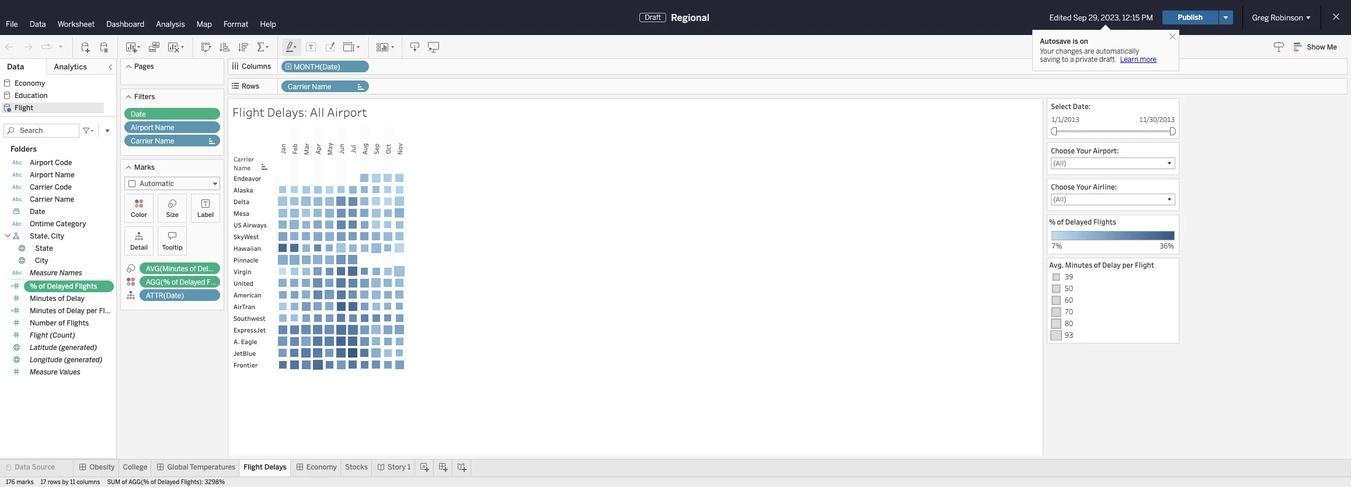 Task type: vqa. For each thing, say whether or not it's contained in the screenshot.
topmost Global
yes



Task type: locate. For each thing, give the bounding box(es) containing it.
0 horizontal spatial temperatures
[[37, 116, 83, 124]]

0 horizontal spatial per
[[86, 307, 97, 315]]

measure for measure names
[[30, 269, 58, 277]]

replay animation image
[[41, 41, 53, 53]]

flights down names
[[75, 283, 97, 291]]

data up replay animation image
[[30, 20, 46, 29]]

Mesa, Carrier Name. Press Space to toggle selection. Press Escape to go back to the left margin. Use arrow keys to navigate headers text field
[[230, 207, 277, 219]]

pause auto updates image
[[99, 41, 110, 53]]

flight for flight
[[15, 104, 33, 112]]

avg. minutes of delay per flight
[[1049, 260, 1154, 270]]

(generated)
[[59, 344, 97, 352], [64, 356, 103, 364]]

0 vertical spatial global temperatures
[[15, 116, 83, 124]]

0 vertical spatial airport name
[[131, 124, 174, 132]]

map
[[197, 20, 212, 29]]

1 vertical spatial airport name
[[30, 171, 75, 179]]

0 vertical spatial agg(%
[[146, 279, 170, 287]]

0 vertical spatial temperatures
[[37, 116, 83, 124]]

0 horizontal spatial global temperatures
[[15, 116, 83, 124]]

duplicate image
[[148, 41, 160, 53]]

choose your airport:
[[1051, 146, 1119, 155]]

%
[[1049, 217, 1055, 227], [30, 283, 37, 291]]

code for carrier code
[[55, 183, 72, 192]]

% of delayed flights
[[1049, 217, 1116, 227], [30, 283, 97, 291]]

carrier down carrier code
[[30, 196, 53, 204]]

flight
[[15, 104, 33, 112], [232, 104, 265, 120], [1135, 260, 1154, 270], [99, 307, 118, 315], [30, 332, 48, 340], [244, 464, 263, 472]]

choose down 1/1/2013
[[1051, 146, 1075, 155]]

minutes of delay
[[30, 295, 85, 303]]

swap rows and columns image
[[200, 41, 212, 53]]

marks
[[16, 479, 34, 486]]

data guide image
[[1273, 41, 1285, 53]]

carrier down airport code
[[30, 183, 53, 192]]

date:
[[1073, 102, 1091, 111]]

1 vertical spatial code
[[55, 183, 72, 192]]

regional
[[671, 12, 709, 23]]

analysis
[[156, 20, 185, 29]]

1/1/2013
[[1052, 115, 1079, 124]]

global
[[15, 116, 36, 124], [167, 464, 188, 472]]

1 vertical spatial economy
[[306, 464, 337, 472]]

airline:
[[1093, 182, 1117, 192]]

AirTran, Carrier Name. Press Space to toggle selection. Press Escape to go back to the left margin. Use arrow keys to navigate headers text field
[[230, 301, 277, 312]]

date
[[131, 110, 146, 119], [30, 208, 45, 216]]

carrier up marks
[[131, 137, 153, 145]]

carrier name down carrier code
[[30, 196, 74, 204]]

1 choose from the top
[[1051, 146, 1075, 155]]

1 horizontal spatial city
[[51, 232, 64, 241]]

temperatures up 3298%
[[190, 464, 235, 472]]

open and edit this workbook in tableau desktop image
[[428, 41, 440, 53]]

flight for flight delays: all airport
[[232, 104, 265, 120]]

date down filters
[[131, 110, 146, 119]]

flights down the airline:
[[1093, 217, 1116, 227]]

1 vertical spatial choose
[[1051, 182, 1075, 192]]

code for airport code
[[55, 159, 72, 167]]

1 vertical spatial (generated)
[[64, 356, 103, 364]]

agg(% up attr(date)
[[146, 279, 170, 287]]

fit image
[[343, 41, 361, 53]]

choose for choose your airline:
[[1051, 182, 1075, 192]]

2023,
[[1101, 13, 1121, 22]]

0 vertical spatial data
[[30, 20, 46, 29]]

2 horizontal spatial carrier name
[[288, 83, 331, 91]]

download image
[[409, 41, 421, 53]]

50
[[1065, 284, 1073, 293]]

0 vertical spatial measure
[[30, 269, 58, 277]]

carrier up the flight delays: all airport at left
[[288, 83, 310, 91]]

1 horizontal spatial temperatures
[[190, 464, 235, 472]]

0 horizontal spatial carrier name
[[30, 196, 74, 204]]

to
[[1062, 55, 1069, 64]]

% down the "measure names"
[[30, 283, 37, 291]]

economy left stocks
[[306, 464, 337, 472]]

Oct, Month of Date. Press Space to toggle selection. Press Escape to go back to the left margin. Use arrow keys to navigate headers text field
[[382, 126, 394, 172]]

edited
[[1049, 13, 1072, 22]]

date up the ontime
[[30, 208, 45, 216]]

Search text field
[[4, 124, 79, 138]]

carrier
[[288, 83, 310, 91], [131, 137, 153, 145], [30, 183, 53, 192], [30, 196, 53, 204]]

global temperatures up flights):
[[167, 464, 235, 472]]

1 vertical spatial your
[[1076, 146, 1091, 155]]

per up flights)
[[217, 265, 228, 273]]

airport
[[327, 104, 367, 120], [131, 124, 153, 132], [30, 159, 53, 167], [30, 171, 53, 179]]

(generated) up longitude (generated)
[[59, 344, 97, 352]]

0 vertical spatial code
[[55, 159, 72, 167]]

city down ontime category
[[51, 232, 64, 241]]

data down the 'undo' icon
[[7, 62, 24, 71]]

1 horizontal spatial carrier name
[[131, 137, 174, 145]]

your down autosave
[[1040, 47, 1054, 55]]

month(date)
[[294, 63, 340, 71]]

your left airport:
[[1076, 146, 1091, 155]]

flight delays
[[244, 464, 287, 472]]

(generated) up values
[[64, 356, 103, 364]]

per up "39" option
[[1122, 260, 1133, 270]]

measure for measure values
[[30, 369, 58, 377]]

1 vertical spatial %
[[30, 283, 37, 291]]

totals image
[[256, 41, 270, 53]]

% of delayed flights up the minutes of delay
[[30, 283, 97, 291]]

May, Month of Date. Press Space to toggle selection. Press Escape to go back to the left margin. Use arrow keys to navigate headers text field
[[323, 126, 335, 172]]

0 horizontal spatial city
[[35, 257, 48, 265]]

marks
[[134, 163, 155, 172]]

airport name
[[131, 124, 174, 132], [30, 171, 75, 179]]

category
[[56, 220, 86, 228]]

0 vertical spatial choose
[[1051, 146, 1075, 155]]

airport name down filters
[[131, 124, 174, 132]]

39 option
[[1049, 271, 1176, 283]]

measure down longitude
[[30, 369, 58, 377]]

sorted ascending by % of delayed flights within carrier name image
[[219, 41, 231, 53]]

marks. press enter to open the view data window.. use arrow keys to navigate data visualization elements. image
[[277, 172, 406, 371]]

attr(date)
[[146, 292, 184, 300]]

1 vertical spatial temperatures
[[190, 464, 235, 472]]

latitude (generated)
[[30, 344, 97, 352]]

measure values
[[30, 369, 80, 377]]

1 vertical spatial measure
[[30, 369, 58, 377]]

0 vertical spatial economy
[[15, 79, 45, 88]]

tooltip
[[162, 244, 182, 252]]

name
[[312, 83, 331, 91], [155, 124, 174, 132], [155, 137, 174, 145], [55, 171, 75, 179], [55, 196, 74, 204]]

2 measure from the top
[[30, 369, 58, 377]]

Sep, Month of Date. Press Space to toggle selection. Press Escape to go back to the left margin. Use arrow keys to navigate headers text field
[[370, 126, 382, 172]]

1 horizontal spatial % of delayed flights
[[1049, 217, 1116, 227]]

label
[[197, 211, 214, 219]]

of up 7%
[[1057, 217, 1064, 227]]

minutes
[[1065, 260, 1092, 270], [30, 295, 56, 303], [30, 307, 56, 315]]

code up carrier code
[[55, 159, 72, 167]]

per for minutes of delay per flight
[[86, 307, 97, 315]]

longitude
[[30, 356, 62, 364]]

2 horizontal spatial per
[[1122, 260, 1133, 270]]

global up sum of agg(% of delayed flights): 3298%
[[167, 464, 188, 472]]

choose
[[1051, 146, 1075, 155], [1051, 182, 1075, 192]]

airport up carrier code
[[30, 171, 53, 179]]

0 horizontal spatial global
[[15, 116, 36, 124]]

per
[[1122, 260, 1133, 270], [217, 265, 228, 273], [86, 307, 97, 315]]

minutes of delay per flight
[[30, 307, 118, 315]]

carrier name down month(date)
[[288, 83, 331, 91]]

2 vertical spatial flights
[[67, 319, 89, 328]]

delay up number of flights
[[66, 307, 85, 315]]

longitude (generated)
[[30, 356, 103, 364]]

11/30/2013
[[1139, 115, 1175, 124]]

format workbook image
[[324, 41, 336, 53]]

0 vertical spatial date
[[131, 110, 146, 119]]

columns
[[77, 479, 100, 486]]

Southwest, Carrier Name. Press Space to toggle selection. Press Escape to go back to the left margin. Use arrow keys to navigate headers text field
[[230, 312, 277, 324]]

draft.
[[1099, 55, 1117, 64]]

college
[[123, 464, 147, 472]]

rows
[[242, 82, 259, 90]]

1 horizontal spatial per
[[217, 265, 228, 273]]

draft
[[645, 13, 661, 22]]

show/hide cards image
[[376, 41, 395, 53]]

show mark labels image
[[305, 41, 317, 53]]

delay up the minutes of delay per flight
[[66, 295, 85, 303]]

data up 176 marks
[[15, 464, 30, 472]]

size
[[166, 211, 179, 219]]

per up number of flights
[[86, 307, 97, 315]]

code
[[55, 159, 72, 167], [55, 183, 72, 192]]

your inside your changes are automatically saving to a private draft.
[[1040, 47, 1054, 55]]

global temperatures down education
[[15, 116, 83, 124]]

highlight image
[[285, 41, 298, 53]]

0 horizontal spatial % of delayed flights
[[30, 283, 97, 291]]

7%
[[1052, 241, 1062, 250]]

carrier name up marks
[[131, 137, 174, 145]]

2 vertical spatial your
[[1076, 182, 1091, 192]]

176 marks
[[6, 479, 34, 486]]

% up 7%
[[1049, 217, 1055, 227]]

2 vertical spatial minutes
[[30, 307, 56, 315]]

choose left the airline:
[[1051, 182, 1075, 192]]

airport name down airport code
[[30, 171, 75, 179]]

temperatures down education
[[37, 116, 83, 124]]

code down airport code
[[55, 183, 72, 192]]

delayed down avg(minutes of delay per flight)
[[180, 279, 205, 287]]

1 measure from the top
[[30, 269, 58, 277]]

columns
[[242, 62, 271, 71]]

pages
[[134, 62, 154, 71]]

0 vertical spatial your
[[1040, 47, 1054, 55]]

agg(% of delayed flights)
[[146, 279, 231, 287]]

of up agg(% of delayed flights)
[[190, 265, 196, 273]]

delay up "39" option
[[1102, 260, 1121, 270]]

1 horizontal spatial global temperatures
[[167, 464, 235, 472]]

(count)
[[50, 332, 75, 340]]

choose for choose your airport:
[[1051, 146, 1075, 155]]

choose your airline:
[[1051, 182, 1117, 192]]

0 vertical spatial global
[[15, 116, 36, 124]]

1 horizontal spatial date
[[131, 110, 146, 119]]

ontime category
[[30, 220, 86, 228]]

0 horizontal spatial economy
[[15, 79, 45, 88]]

0 horizontal spatial date
[[30, 208, 45, 216]]

2 choose from the top
[[1051, 182, 1075, 192]]

1 vertical spatial minutes
[[30, 295, 56, 303]]

redo image
[[22, 41, 34, 53]]

Alaska, Carrier Name. Press Space to toggle selection. Press Escape to go back to the left margin. Use arrow keys to navigate headers text field
[[230, 184, 277, 196]]

1 vertical spatial city
[[35, 257, 48, 265]]

0 vertical spatial %
[[1049, 217, 1055, 227]]

city
[[51, 232, 64, 241], [35, 257, 48, 265]]

0 vertical spatial % of delayed flights
[[1049, 217, 1116, 227]]

0 horizontal spatial %
[[30, 283, 37, 291]]

1 vertical spatial global temperatures
[[167, 464, 235, 472]]

agg(% down college
[[128, 479, 149, 486]]

0 vertical spatial (generated)
[[59, 344, 97, 352]]

1 vertical spatial data
[[7, 62, 24, 71]]

1 horizontal spatial economy
[[306, 464, 337, 472]]

city down state
[[35, 257, 48, 265]]

publish
[[1178, 13, 1203, 22]]

1
[[407, 464, 411, 472]]

1 vertical spatial date
[[30, 208, 45, 216]]

flight for flight delays
[[244, 464, 263, 472]]

1 horizontal spatial %
[[1049, 217, 1055, 227]]

1 vertical spatial carrier name
[[131, 137, 174, 145]]

measure
[[30, 269, 58, 277], [30, 369, 58, 377]]

your left the airline:
[[1076, 182, 1091, 192]]

number of flights
[[30, 319, 89, 328]]

measure down state
[[30, 269, 58, 277]]

global down education
[[15, 116, 36, 124]]

story
[[388, 464, 406, 472]]

delay up flights)
[[198, 265, 216, 273]]

1 horizontal spatial global
[[167, 464, 188, 472]]

70 option
[[1049, 307, 1176, 318]]

economy up education
[[15, 79, 45, 88]]

flights down the minutes of delay per flight
[[67, 319, 89, 328]]

on
[[1080, 37, 1088, 46]]

changes
[[1056, 47, 1082, 55]]

Endeavor, Carrier Name. Press Space to toggle selection. Press Escape to go back to the left margin. Use arrow keys to navigate headers text field
[[230, 172, 277, 184]]

economy
[[15, 79, 45, 88], [306, 464, 337, 472]]

select
[[1051, 102, 1071, 111]]

by
[[62, 479, 69, 486]]

% of delayed flights down choose your airline:
[[1049, 217, 1116, 227]]

names
[[59, 269, 82, 277]]

0 vertical spatial city
[[51, 232, 64, 241]]

dashboard
[[106, 20, 144, 29]]



Task type: describe. For each thing, give the bounding box(es) containing it.
1 vertical spatial flights
[[75, 283, 97, 291]]

2 vertical spatial data
[[15, 464, 30, 472]]

measure names
[[30, 269, 82, 277]]

replay animation image
[[57, 43, 64, 50]]

learn more
[[1120, 55, 1157, 64]]

Nov, Month of Date. Press Space to toggle selection. Press Escape to go back to the left margin. Use arrow keys to navigate headers text field
[[394, 126, 405, 172]]

of up "39" option
[[1094, 260, 1101, 270]]

29,
[[1088, 13, 1099, 22]]

latitude
[[30, 344, 57, 352]]

Jun, Month of Date. Press Space to toggle selection. Press Escape to go back to the left margin. Use arrow keys to navigate headers text field
[[335, 126, 347, 172]]

1 horizontal spatial airport name
[[131, 124, 174, 132]]

stocks
[[345, 464, 368, 472]]

edited sep 29, 2023, 12:15 pm
[[1049, 13, 1153, 22]]

American, Carrier Name. Press Space to toggle selection. Press Escape to go back to the left margin. Use arrow keys to navigate headers text field
[[230, 289, 277, 301]]

show
[[1307, 43, 1325, 51]]

minutes for minutes of delay
[[30, 295, 56, 303]]

delay for minutes of delay
[[66, 295, 85, 303]]

worksheet
[[58, 20, 95, 29]]

me
[[1327, 43, 1337, 51]]

0 vertical spatial flights
[[1093, 217, 1116, 227]]

airport down filters
[[131, 124, 153, 132]]

education
[[15, 92, 48, 100]]

color
[[131, 211, 147, 219]]

data source
[[15, 464, 55, 472]]

robinson
[[1271, 13, 1303, 22]]

new worksheet image
[[125, 41, 141, 53]]

60
[[1065, 295, 1073, 305]]

private
[[1075, 55, 1098, 64]]

minutes for minutes of delay per flight
[[30, 307, 56, 315]]

greg
[[1252, 13, 1269, 22]]

are
[[1084, 47, 1094, 55]]

obesity
[[89, 464, 115, 472]]

airport down folders
[[30, 159, 53, 167]]

United, Carrier Name. Press Space to toggle selection. Press Escape to go back to the left margin. Use arrow keys to navigate headers text field
[[230, 277, 277, 289]]

176
[[6, 479, 15, 486]]

delayed up the minutes of delay
[[47, 283, 73, 291]]

flight (count)
[[30, 332, 75, 340]]

flights)
[[207, 279, 231, 287]]

state,
[[30, 232, 49, 241]]

airport:
[[1093, 146, 1119, 155]]

a
[[1070, 55, 1074, 64]]

of left flights):
[[151, 479, 156, 486]]

Pinnacle, Carrier Name. Press Space to toggle selection. Press Escape to go back to the left margin. Use arrow keys to navigate headers text field
[[230, 254, 277, 266]]

80
[[1065, 319, 1073, 328]]

your changes are automatically saving to a private draft.
[[1040, 47, 1139, 64]]

of down 'avg(minutes'
[[172, 279, 178, 287]]

your for choose your airline:
[[1076, 182, 1091, 192]]

Frontier, Carrier Name. Press Space to toggle selection. Press Escape to go back to the left margin. Use arrow keys to navigate headers text field
[[230, 359, 277, 371]]

1 vertical spatial global
[[167, 464, 188, 472]]

select date:
[[1051, 102, 1091, 111]]

of up number of flights
[[58, 307, 65, 315]]

Apr, Month of Date. Press Space to toggle selection. Press Escape to go back to the left margin. Use arrow keys to navigate headers text field
[[312, 126, 323, 172]]

60 option
[[1049, 295, 1176, 307]]

airport code
[[30, 159, 72, 167]]

70
[[1065, 307, 1073, 316]]

all
[[310, 104, 325, 120]]

format
[[224, 20, 248, 29]]

delayed down choose your airline:
[[1065, 217, 1092, 227]]

17 rows by 11 columns
[[41, 479, 100, 486]]

(generated) for latitude (generated)
[[59, 344, 97, 352]]

1 vertical spatial % of delayed flights
[[30, 283, 97, 291]]

Jul, Month of Date. Press Space to toggle selection. Press Escape to go back to the left margin. Use arrow keys to navigate headers text field
[[347, 126, 358, 172]]

per for avg(minutes of delay per flight)
[[217, 265, 228, 273]]

93 option
[[1049, 330, 1176, 342]]

source
[[32, 464, 55, 472]]

pm
[[1141, 13, 1153, 22]]

flights):
[[181, 479, 203, 486]]

undo image
[[4, 41, 15, 53]]

1 vertical spatial agg(%
[[128, 479, 149, 486]]

A. Eagle, Carrier Name. Press Space to toggle selection. Press Escape to go back to the left margin. Use arrow keys to navigate headers text field
[[230, 336, 277, 347]]

avg(minutes of delay per flight)
[[146, 265, 250, 273]]

Virgin, Carrier Name. Press Space to toggle selection. Press Escape to go back to the left margin. Use arrow keys to navigate headers text field
[[230, 266, 277, 277]]

of up (count)
[[58, 319, 65, 328]]

SkyWest, Carrier Name. Press Space to toggle selection. Press Escape to go back to the left margin. Use arrow keys to navigate headers text field
[[230, 231, 277, 242]]

ExpressJet, Carrier Name. Press Space to toggle selection. Press Escape to go back to the left margin. Use arrow keys to navigate headers text field
[[230, 324, 277, 336]]

is
[[1073, 37, 1078, 46]]

airport right the all
[[327, 104, 367, 120]]

flight for flight (count)
[[30, 332, 48, 340]]

Aug, Month of Date. Press Space to toggle selection. Press Escape to go back to the left margin. Use arrow keys to navigate headers text field
[[358, 126, 370, 172]]

Delta, Carrier Name. Press Space to toggle selection. Press Escape to go back to the left margin. Use arrow keys to navigate headers text field
[[230, 196, 277, 207]]

folders
[[11, 145, 37, 154]]

0 vertical spatial carrier name
[[288, 83, 331, 91]]

delayed left flights):
[[157, 479, 179, 486]]

sorted descending by % of delayed flights within carrier name image
[[238, 41, 249, 53]]

show me button
[[1288, 38, 1348, 56]]

0 vertical spatial minutes
[[1065, 260, 1092, 270]]

carrier code
[[30, 183, 72, 192]]

clear sheet image
[[167, 41, 186, 53]]

Jan, Month of Date. Press Space to toggle selection. Press Escape to go back to the left margin. Use arrow keys to navigate headers text field
[[277, 126, 288, 172]]

of down the "measure names"
[[39, 283, 45, 291]]

3298%
[[205, 479, 225, 486]]

new data source image
[[80, 41, 92, 53]]

number
[[30, 319, 57, 328]]

50 option
[[1049, 283, 1176, 295]]

Hawaiian, Carrier Name. Press Space to toggle selection. Press Escape to go back to the left margin. Use arrow keys to navigate headers text field
[[230, 242, 277, 254]]

saving
[[1040, 55, 1060, 64]]

avg.
[[1049, 260, 1064, 270]]

36%
[[1160, 241, 1174, 250]]

93
[[1065, 330, 1073, 340]]

17
[[41, 479, 46, 486]]

values
[[59, 369, 80, 377]]

file
[[6, 20, 18, 29]]

help
[[260, 20, 276, 29]]

of right sum
[[122, 479, 127, 486]]

Mar, Month of Date. Press Space to toggle selection. Press Escape to go back to the left margin. Use arrow keys to navigate headers text field
[[300, 126, 312, 172]]

learn
[[1120, 55, 1138, 64]]

delay for avg(minutes of delay per flight)
[[198, 265, 216, 273]]

delay for minutes of delay per flight
[[66, 307, 85, 315]]

autosave is on
[[1040, 37, 1088, 46]]

rows
[[48, 479, 61, 486]]

state
[[35, 245, 53, 253]]

2 vertical spatial carrier name
[[30, 196, 74, 204]]

flight delays: all airport
[[232, 104, 367, 120]]

your for choose your airport:
[[1076, 146, 1091, 155]]

0 horizontal spatial airport name
[[30, 171, 75, 179]]

close image
[[1167, 31, 1178, 42]]

state, city
[[30, 232, 64, 241]]

autosave
[[1040, 37, 1071, 46]]

ontime
[[30, 220, 54, 228]]

avg(minutes
[[146, 265, 188, 273]]

filters
[[134, 93, 155, 101]]

story 1
[[388, 464, 411, 472]]

delays:
[[267, 104, 307, 120]]

JetBlue, Carrier Name. Press Space to toggle selection. Press Escape to go back to the left margin. Use arrow keys to navigate headers text field
[[230, 347, 277, 359]]

detail
[[130, 244, 148, 252]]

US Airways, Carrier Name. Press Space to toggle selection. Press Escape to go back to the left margin. Use arrow keys to navigate headers text field
[[230, 219, 277, 231]]

of up the minutes of delay per flight
[[58, 295, 65, 303]]

sum
[[107, 479, 120, 486]]

Feb, Month of Date. Press Space to toggle selection. Press Escape to go back to the left margin. Use arrow keys to navigate headers text field
[[288, 126, 300, 172]]

sum of agg(% of delayed flights): 3298%
[[107, 479, 225, 486]]

80 option
[[1049, 318, 1176, 330]]

collapse image
[[107, 64, 114, 71]]

show me
[[1307, 43, 1337, 51]]

(generated) for longitude (generated)
[[64, 356, 103, 364]]

greg robinson
[[1252, 13, 1303, 22]]



